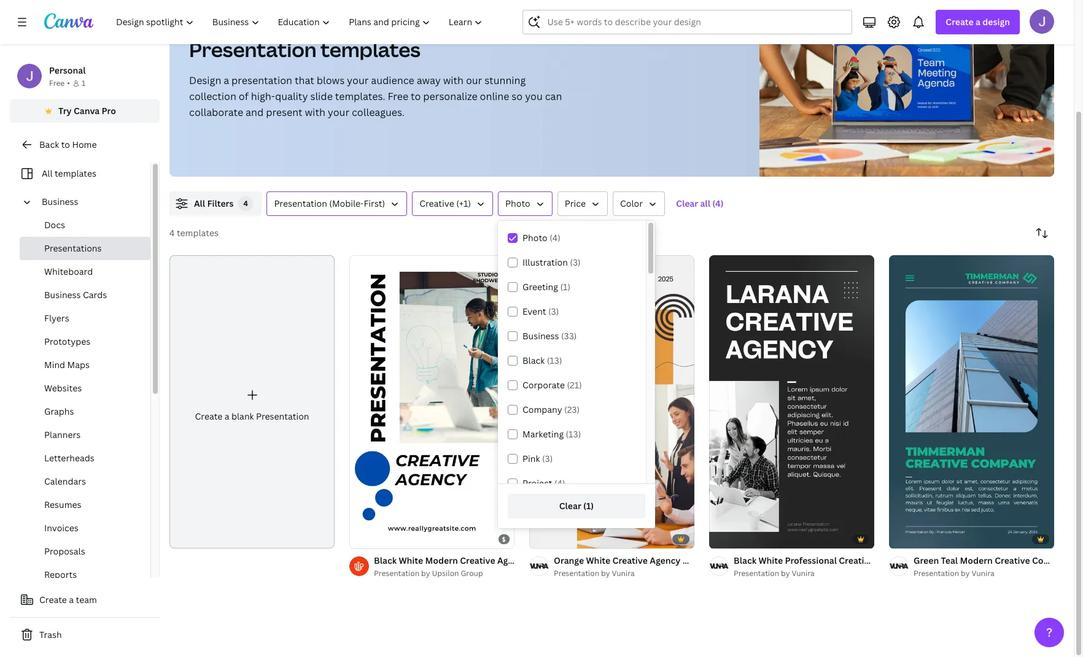 Task type: locate. For each thing, give the bounding box(es) containing it.
0 vertical spatial your
[[347, 74, 369, 87]]

a left team
[[69, 595, 74, 606]]

that
[[295, 74, 314, 87]]

modern inside black white modern creative agency mobile presentation presentation by upsilon group
[[425, 556, 458, 567]]

presentation by vunira link
[[554, 568, 695, 581], [734, 568, 875, 581], [914, 568, 1055, 581]]

a left blank on the left bottom of the page
[[225, 411, 230, 423]]

0 vertical spatial all
[[42, 168, 53, 179]]

group
[[461, 569, 483, 579]]

0 vertical spatial 4
[[244, 198, 248, 209]]

clear for clear all (4)
[[676, 198, 699, 209]]

1 horizontal spatial 1 of 10
[[718, 535, 743, 544]]

2 agency from the left
[[650, 556, 681, 567]]

1 horizontal spatial all
[[194, 198, 205, 209]]

of for orange white creative agency mobile-first presentation
[[544, 535, 553, 544]]

Sort by button
[[1030, 221, 1055, 246]]

(3) for illustration (3)
[[570, 257, 581, 268]]

graphs link
[[20, 401, 151, 424]]

create left blank on the left bottom of the page
[[195, 411, 223, 423]]

2 horizontal spatial templates
[[321, 36, 421, 63]]

all inside all templates link
[[42, 168, 53, 179]]

clear inside button
[[676, 198, 699, 209]]

0 horizontal spatial 1 of 10
[[538, 535, 563, 544]]

personal
[[49, 65, 86, 76]]

modern inside green teal modern creative company mo presentation by vunira
[[961, 556, 993, 567]]

vunira for professional
[[792, 569, 815, 579]]

of left the high-
[[239, 90, 249, 103]]

black right first
[[734, 556, 757, 567]]

agency left green
[[877, 556, 907, 567]]

1 of 10 up first
[[718, 535, 743, 544]]

black white modern creative agency mobile presentation link
[[374, 555, 615, 568]]

1 of 10 up orange on the right bottom of page
[[538, 535, 563, 544]]

mobile for black white modern creative agency mobile presentation
[[530, 556, 559, 567]]

2 horizontal spatial white
[[759, 556, 783, 567]]

2 horizontal spatial agency
[[877, 556, 907, 567]]

agency
[[498, 556, 528, 567], [650, 556, 681, 567], [877, 556, 907, 567]]

1 vertical spatial all
[[194, 198, 205, 209]]

0 horizontal spatial 10
[[554, 535, 563, 544]]

by inside orange white creative agency mobile-first presentation presentation by vunira
[[601, 569, 610, 579]]

0 horizontal spatial (13)
[[547, 355, 562, 367]]

templates for 4 templates
[[177, 227, 219, 239]]

(3) right pink
[[542, 453, 553, 465]]

photo up photo (4)
[[506, 198, 531, 209]]

1 horizontal spatial agency
[[650, 556, 681, 567]]

1 of 10 link for creative
[[530, 256, 695, 549]]

1 10 from the left
[[554, 535, 563, 544]]

0 vertical spatial business
[[42, 196, 78, 208]]

0 horizontal spatial create
[[39, 595, 67, 606]]

vunira inside 'black white professional creative agency mobile presentation presentation by vunira'
[[792, 569, 815, 579]]

3 10 from the left
[[914, 535, 923, 544]]

company left mo
[[1033, 556, 1073, 567]]

websites link
[[20, 377, 151, 401]]

templates down back to home at the left top
[[55, 168, 96, 179]]

0 vertical spatial with
[[443, 74, 464, 87]]

1 vunira from the left
[[612, 569, 635, 579]]

collection
[[189, 90, 236, 103]]

0 horizontal spatial 1 of 10 link
[[530, 256, 695, 549]]

2 horizontal spatial 1 of 10
[[898, 535, 923, 544]]

2 1 of 10 from the left
[[718, 535, 743, 544]]

flyers link
[[20, 307, 151, 331]]

corporate
[[523, 380, 565, 391]]

0 horizontal spatial company
[[523, 404, 563, 416]]

(13) down (23)
[[566, 429, 581, 440]]

try canva pro
[[58, 105, 116, 117]]

of
[[239, 90, 249, 103], [544, 535, 553, 544], [724, 535, 733, 544], [904, 535, 913, 544]]

white inside orange white creative agency mobile-first presentation presentation by vunira
[[586, 556, 611, 567]]

1 up first
[[718, 535, 722, 544]]

1 horizontal spatial (1)
[[584, 501, 594, 513]]

your up templates.
[[347, 74, 369, 87]]

by for modern
[[421, 569, 430, 579]]

upsilon
[[432, 569, 459, 579]]

1 vertical spatial create
[[195, 411, 223, 423]]

mobile inside black white modern creative agency mobile presentation presentation by upsilon group
[[530, 556, 559, 567]]

presentation by vunira link down orange on the right bottom of page
[[554, 568, 695, 581]]

your
[[347, 74, 369, 87], [328, 106, 350, 119]]

creative for black white modern creative agency mobile presentation
[[460, 556, 496, 567]]

invoices
[[44, 523, 79, 534]]

free inside the design a presentation that blows your audience away with our stunning collection of high-quality slide templates. free to personalize online so you can collaborate and present with your colleagues.
[[388, 90, 409, 103]]

1 for black
[[718, 535, 722, 544]]

1 vertical spatial company
[[1033, 556, 1073, 567]]

4 templates
[[170, 227, 219, 239]]

black inside 'black white professional creative agency mobile presentation presentation by vunira'
[[734, 556, 757, 567]]

all
[[701, 198, 711, 209]]

all left filters
[[194, 198, 205, 209]]

project (4)
[[523, 478, 566, 490]]

(1) for greeting (1)
[[561, 281, 571, 293]]

1 horizontal spatial (13)
[[566, 429, 581, 440]]

a up "collection"
[[224, 74, 229, 87]]

business
[[42, 196, 78, 208], [44, 289, 81, 301], [523, 331, 559, 342]]

(4) up illustration (3)
[[550, 232, 561, 244]]

first
[[715, 556, 734, 567]]

2 1 of 10 link from the left
[[710, 256, 875, 549]]

(4)
[[713, 198, 724, 209], [550, 232, 561, 244], [555, 478, 566, 490]]

1 1 of 10 link from the left
[[530, 256, 695, 549]]

0 horizontal spatial all
[[42, 168, 53, 179]]

calendars link
[[20, 471, 151, 494]]

2 vertical spatial (3)
[[542, 453, 553, 465]]

0 horizontal spatial black
[[374, 556, 397, 567]]

calendars
[[44, 476, 86, 488]]

white right orange on the right bottom of page
[[586, 556, 611, 567]]

agency inside 'black white professional creative agency mobile presentation presentation by vunira'
[[877, 556, 907, 567]]

white inside black white modern creative agency mobile presentation presentation by upsilon group
[[399, 556, 423, 567]]

clear down project (4)
[[560, 501, 582, 513]]

1 of 10 link for professional
[[710, 256, 875, 549]]

vunira inside green teal modern creative company mo presentation by vunira
[[972, 569, 995, 579]]

4 by from the left
[[961, 569, 970, 579]]

presentation by vunira link for modern
[[914, 568, 1055, 581]]

2 vertical spatial create
[[39, 595, 67, 606]]

creative inside green teal modern creative company mo presentation by vunira
[[995, 556, 1031, 567]]

black for black white professional creative agency mobile presentation presentation by vunira
[[734, 556, 757, 567]]

of up first
[[724, 535, 733, 544]]

0 horizontal spatial with
[[305, 106, 326, 119]]

clear all (4) button
[[670, 192, 730, 216]]

white inside 'black white professional creative agency mobile presentation presentation by vunira'
[[759, 556, 783, 567]]

1 vertical spatial free
[[388, 90, 409, 103]]

black up corporate
[[523, 355, 545, 367]]

presentation by vunira link down professional
[[734, 568, 875, 581]]

vunira down professional
[[792, 569, 815, 579]]

agency left mobile- at the right bottom
[[650, 556, 681, 567]]

(1) right greeting
[[561, 281, 571, 293]]

0 vertical spatial clear
[[676, 198, 699, 209]]

creative inside black white modern creative agency mobile presentation presentation by upsilon group
[[460, 556, 496, 567]]

back to home link
[[10, 133, 160, 157]]

1 horizontal spatial vunira
[[792, 569, 815, 579]]

can
[[545, 90, 562, 103]]

all filters
[[194, 198, 234, 209]]

(1) inside button
[[584, 501, 594, 513]]

(3) right illustration
[[570, 257, 581, 268]]

vunira down green teal modern creative company mo link
[[972, 569, 995, 579]]

company up marketing
[[523, 404, 563, 416]]

quality
[[275, 90, 308, 103]]

create a blank presentation
[[195, 411, 309, 423]]

0 vertical spatial (4)
[[713, 198, 724, 209]]

agency inside orange white creative agency mobile-first presentation presentation by vunira
[[650, 556, 681, 567]]

0 horizontal spatial vunira
[[612, 569, 635, 579]]

2 horizontal spatial create
[[946, 16, 974, 28]]

create a blank presentation element
[[170, 256, 335, 549]]

2 vertical spatial templates
[[177, 227, 219, 239]]

business up flyers
[[44, 289, 81, 301]]

0 vertical spatial (1)
[[561, 281, 571, 293]]

3 by from the left
[[781, 569, 790, 579]]

trash link
[[10, 624, 160, 648]]

all for all filters
[[194, 198, 205, 209]]

photo inside photo button
[[506, 198, 531, 209]]

1 horizontal spatial 4
[[244, 198, 248, 209]]

illustration
[[523, 257, 568, 268]]

2 horizontal spatial 1 of 10 link
[[890, 256, 1055, 549]]

black white professional creative agency mobile presentation link
[[734, 555, 994, 568]]

1 white from the left
[[399, 556, 423, 567]]

1 vertical spatial 4
[[170, 227, 175, 239]]

a inside dropdown button
[[976, 16, 981, 28]]

10
[[554, 535, 563, 544], [734, 535, 743, 544], [914, 535, 923, 544]]

create down reports
[[39, 595, 67, 606]]

mobile for black white professional creative agency mobile presentation
[[909, 556, 938, 567]]

mobile inside 'black white professional creative agency mobile presentation presentation by vunira'
[[909, 556, 938, 567]]

to right back
[[61, 139, 70, 151]]

your down slide
[[328, 106, 350, 119]]

2 vertical spatial business
[[523, 331, 559, 342]]

creative for green teal modern creative company mo
[[995, 556, 1031, 567]]

0 horizontal spatial 4
[[170, 227, 175, 239]]

white for creative
[[586, 556, 611, 567]]

create for create a blank presentation
[[195, 411, 223, 423]]

modern for white
[[425, 556, 458, 567]]

1 right •
[[82, 78, 86, 88]]

1 horizontal spatial to
[[411, 90, 421, 103]]

resumes
[[44, 499, 81, 511]]

black up 'presentation by upsilon group' link
[[374, 556, 397, 567]]

0 vertical spatial (13)
[[547, 355, 562, 367]]

3 agency from the left
[[877, 556, 907, 567]]

1 for orange
[[538, 535, 542, 544]]

mind maps link
[[20, 354, 151, 377]]

presentation inside button
[[274, 198, 327, 209]]

1 vertical spatial photo
[[523, 232, 548, 244]]

black for black (13)
[[523, 355, 545, 367]]

green
[[914, 556, 939, 567]]

of up the black white professional creative agency mobile presentation link
[[904, 535, 913, 544]]

(1) up orange on the right bottom of page
[[584, 501, 594, 513]]

2 10 from the left
[[734, 535, 743, 544]]

3 presentation by vunira link from the left
[[914, 568, 1055, 581]]

vunira
[[612, 569, 635, 579], [792, 569, 815, 579], [972, 569, 995, 579]]

3 vunira from the left
[[972, 569, 995, 579]]

creative (+1) button
[[412, 192, 493, 216]]

clear
[[676, 198, 699, 209], [560, 501, 582, 513]]

1 vertical spatial your
[[328, 106, 350, 119]]

0 horizontal spatial agency
[[498, 556, 528, 567]]

create a team button
[[10, 589, 160, 613]]

modern up upsilon
[[425, 556, 458, 567]]

1 up the black white professional creative agency mobile presentation link
[[898, 535, 902, 544]]

0 vertical spatial templates
[[321, 36, 421, 63]]

0 horizontal spatial templates
[[55, 168, 96, 179]]

1 mobile from the left
[[530, 556, 559, 567]]

business for business
[[42, 196, 78, 208]]

1 right '$'
[[538, 535, 542, 544]]

with up personalize
[[443, 74, 464, 87]]

0 horizontal spatial white
[[399, 556, 423, 567]]

mind maps
[[44, 359, 90, 371]]

clear inside button
[[560, 501, 582, 513]]

greeting (1)
[[523, 281, 571, 293]]

green teal modern creative company mo presentation by vunira
[[914, 556, 1084, 579]]

(23)
[[565, 404, 580, 416]]

photo for photo (4)
[[523, 232, 548, 244]]

a left design
[[976, 16, 981, 28]]

vunira down orange white creative agency mobile-first presentation link
[[612, 569, 635, 579]]

1 agency from the left
[[498, 556, 528, 567]]

10 for orange
[[554, 535, 563, 544]]

photo up illustration
[[523, 232, 548, 244]]

create
[[946, 16, 974, 28], [195, 411, 223, 423], [39, 595, 67, 606]]

1 of 10 for black
[[718, 535, 743, 544]]

vunira for creative
[[612, 569, 635, 579]]

templates up audience
[[321, 36, 421, 63]]

0 horizontal spatial (1)
[[561, 281, 571, 293]]

1 of 10 link for modern
[[890, 256, 1055, 549]]

creative inside 'black white professional creative agency mobile presentation presentation by vunira'
[[839, 556, 875, 567]]

1 horizontal spatial 1 of 10 link
[[710, 256, 875, 549]]

to down the away
[[411, 90, 421, 103]]

presentation by vunira link for professional
[[734, 568, 875, 581]]

2 white from the left
[[586, 556, 611, 567]]

2 horizontal spatial presentation by vunira link
[[914, 568, 1055, 581]]

of for green teal modern creative company mo
[[904, 535, 913, 544]]

1 horizontal spatial black
[[523, 355, 545, 367]]

(4) right 'project'
[[555, 478, 566, 490]]

0 horizontal spatial presentation by vunira link
[[554, 568, 695, 581]]

1 horizontal spatial 10
[[734, 535, 743, 544]]

1 horizontal spatial free
[[388, 90, 409, 103]]

clear (1)
[[560, 501, 594, 513]]

1 by from the left
[[421, 569, 430, 579]]

(21)
[[567, 380, 582, 391]]

(13) up corporate (21)
[[547, 355, 562, 367]]

of inside the design a presentation that blows your audience away with our stunning collection of high-quality slide templates. free to personalize online so you can collaborate and present with your colleagues.
[[239, 90, 249, 103]]

vunira inside orange white creative agency mobile-first presentation presentation by vunira
[[612, 569, 635, 579]]

2 vunira from the left
[[792, 569, 815, 579]]

business inside business cards link
[[44, 289, 81, 301]]

mobile
[[530, 556, 559, 567], [909, 556, 938, 567]]

modern
[[425, 556, 458, 567], [961, 556, 993, 567]]

presentation
[[189, 36, 317, 63], [274, 198, 327, 209], [256, 411, 309, 423], [561, 556, 615, 567], [736, 556, 790, 567], [940, 556, 994, 567], [374, 569, 420, 579], [554, 569, 600, 579], [734, 569, 780, 579], [914, 569, 960, 579]]

price
[[565, 198, 586, 209]]

2 by from the left
[[601, 569, 610, 579]]

1 horizontal spatial clear
[[676, 198, 699, 209]]

0 vertical spatial company
[[523, 404, 563, 416]]

2 presentation by vunira link from the left
[[734, 568, 875, 581]]

black for black white modern creative agency mobile presentation presentation by upsilon group
[[374, 556, 397, 567]]

1 vertical spatial (13)
[[566, 429, 581, 440]]

create left design
[[946, 16, 974, 28]]

1 vertical spatial business
[[44, 289, 81, 301]]

mobile-
[[683, 556, 715, 567]]

(4) right all
[[713, 198, 724, 209]]

1 vertical spatial clear
[[560, 501, 582, 513]]

1 vertical spatial (3)
[[549, 306, 559, 318]]

0 vertical spatial photo
[[506, 198, 531, 209]]

white up 'presentation by upsilon group' link
[[399, 556, 423, 567]]

create for create a team
[[39, 595, 67, 606]]

of down clear (1) button
[[544, 535, 553, 544]]

0 horizontal spatial modern
[[425, 556, 458, 567]]

business link
[[37, 190, 143, 214]]

presentation inside green teal modern creative company mo presentation by vunira
[[914, 569, 960, 579]]

white left professional
[[759, 556, 783, 567]]

agency down '$'
[[498, 556, 528, 567]]

None search field
[[523, 10, 853, 34]]

agency for black white modern creative agency mobile presentation
[[498, 556, 528, 567]]

3 1 of 10 link from the left
[[890, 256, 1055, 549]]

3 1 of 10 from the left
[[898, 535, 923, 544]]

all down back
[[42, 168, 53, 179]]

try canva pro button
[[10, 100, 160, 123]]

4 filter options selected element
[[239, 197, 253, 211]]

black inside black white modern creative agency mobile presentation presentation by upsilon group
[[374, 556, 397, 567]]

clear left all
[[676, 198, 699, 209]]

4 inside 4 filter options selected element
[[244, 198, 248, 209]]

0 horizontal spatial clear
[[560, 501, 582, 513]]

(3)
[[570, 257, 581, 268], [549, 306, 559, 318], [542, 453, 553, 465]]

templates down the all filters
[[177, 227, 219, 239]]

1 of 10 link
[[530, 256, 695, 549], [710, 256, 875, 549], [890, 256, 1055, 549]]

0 vertical spatial create
[[946, 16, 974, 28]]

1 of 10 up green
[[898, 535, 923, 544]]

reports link
[[20, 564, 151, 587]]

1 1 of 10 from the left
[[538, 535, 563, 544]]

1 horizontal spatial mobile
[[909, 556, 938, 567]]

1 horizontal spatial presentation by vunira link
[[734, 568, 875, 581]]

first)
[[364, 198, 385, 209]]

modern right 'teal'
[[961, 556, 993, 567]]

websites
[[44, 383, 82, 394]]

business up the 'docs'
[[42, 196, 78, 208]]

a
[[976, 16, 981, 28], [224, 74, 229, 87], [225, 411, 230, 423], [69, 595, 74, 606]]

marketing (13)
[[523, 429, 581, 440]]

2 modern from the left
[[961, 556, 993, 567]]

2 horizontal spatial vunira
[[972, 569, 995, 579]]

company inside green teal modern creative company mo presentation by vunira
[[1033, 556, 1073, 567]]

a inside the design a presentation that blows your audience away with our stunning collection of high-quality slide templates. free to personalize online so you can collaborate and present with your colleagues.
[[224, 74, 229, 87]]

1 modern from the left
[[425, 556, 458, 567]]

by inside 'black white professional creative agency mobile presentation presentation by vunira'
[[781, 569, 790, 579]]

1 presentation by vunira link from the left
[[554, 568, 695, 581]]

10 for black
[[734, 535, 743, 544]]

black white modern creative agency mobile presentation presentation by upsilon group
[[374, 556, 615, 579]]

whiteboard link
[[20, 260, 151, 284]]

business down event (3)
[[523, 331, 559, 342]]

1 horizontal spatial modern
[[961, 556, 993, 567]]

1 horizontal spatial with
[[443, 74, 464, 87]]

(3) right event
[[549, 306, 559, 318]]

2 horizontal spatial black
[[734, 556, 757, 567]]

creative
[[420, 198, 454, 209], [460, 556, 496, 567], [613, 556, 648, 567], [839, 556, 875, 567], [995, 556, 1031, 567]]

2 mobile from the left
[[909, 556, 938, 567]]

1 horizontal spatial create
[[195, 411, 223, 423]]

2 vertical spatial (4)
[[555, 478, 566, 490]]

1 horizontal spatial templates
[[177, 227, 219, 239]]

prototypes
[[44, 336, 90, 348]]

create inside dropdown button
[[946, 16, 974, 28]]

1 vertical spatial (1)
[[584, 501, 594, 513]]

to
[[411, 90, 421, 103], [61, 139, 70, 151]]

1 horizontal spatial white
[[586, 556, 611, 567]]

0 horizontal spatial to
[[61, 139, 70, 151]]

all templates link
[[17, 162, 143, 186]]

a inside "button"
[[69, 595, 74, 606]]

presentation by vunira link down 'teal'
[[914, 568, 1055, 581]]

business inside business link
[[42, 196, 78, 208]]

free down audience
[[388, 90, 409, 103]]

0 vertical spatial (3)
[[570, 257, 581, 268]]

free left •
[[49, 78, 65, 88]]

presentation by vunira link for creative
[[554, 568, 695, 581]]

agency inside black white modern creative agency mobile presentation presentation by upsilon group
[[498, 556, 528, 567]]

0 horizontal spatial mobile
[[530, 556, 559, 567]]

3 white from the left
[[759, 556, 783, 567]]

0 vertical spatial to
[[411, 90, 421, 103]]

create inside "button"
[[39, 595, 67, 606]]

2 horizontal spatial 10
[[914, 535, 923, 544]]

0 horizontal spatial free
[[49, 78, 65, 88]]

black white professional creative agency mobile presentation presentation by vunira
[[734, 556, 994, 579]]

with down slide
[[305, 106, 326, 119]]

creative for black white professional creative agency mobile presentation
[[839, 556, 875, 567]]

business for business (33)
[[523, 331, 559, 342]]

a for team
[[69, 595, 74, 606]]

1 vertical spatial templates
[[55, 168, 96, 179]]

1 vertical spatial (4)
[[550, 232, 561, 244]]

1 horizontal spatial company
[[1033, 556, 1073, 567]]

by inside black white modern creative agency mobile presentation presentation by upsilon group
[[421, 569, 430, 579]]



Task type: describe. For each thing, give the bounding box(es) containing it.
green teal modern creative company mobile-first presentation image
[[890, 256, 1055, 549]]

(1) for clear (1)
[[584, 501, 594, 513]]

high-
[[251, 90, 275, 103]]

proposals
[[44, 546, 85, 558]]

graphs
[[44, 406, 74, 418]]

1 for green
[[898, 535, 902, 544]]

presentation (mobile-first)
[[274, 198, 385, 209]]

clear for clear (1)
[[560, 501, 582, 513]]

orange white creative agency mobile-first presentation presentation by vunira
[[554, 556, 790, 579]]

photo button
[[498, 192, 553, 216]]

1 vertical spatial to
[[61, 139, 70, 151]]

design
[[189, 74, 221, 87]]

planners link
[[20, 424, 151, 447]]

greeting
[[523, 281, 558, 293]]

(33)
[[562, 331, 577, 342]]

blows
[[317, 74, 345, 87]]

invoices link
[[20, 517, 151, 541]]

stunning
[[485, 74, 526, 87]]

online
[[480, 90, 510, 103]]

illustration (3)
[[523, 257, 581, 268]]

cards
[[83, 289, 107, 301]]

(4) inside button
[[713, 198, 724, 209]]

1 of 10 for orange
[[538, 535, 563, 544]]

pro
[[102, 105, 116, 117]]

project
[[523, 478, 553, 490]]

photo (4)
[[523, 232, 561, 244]]

4 for 4
[[244, 198, 248, 209]]

a for design
[[976, 16, 981, 28]]

agency for black white professional creative agency mobile presentation
[[877, 556, 907, 567]]

docs
[[44, 219, 65, 231]]

event (3)
[[523, 306, 559, 318]]

create a design
[[946, 16, 1011, 28]]

all templates
[[42, 168, 96, 179]]

blank
[[232, 411, 254, 423]]

photo for photo
[[506, 198, 531, 209]]

away
[[417, 74, 441, 87]]

free •
[[49, 78, 70, 88]]

canva
[[74, 105, 100, 117]]

4 for 4 templates
[[170, 227, 175, 239]]

templates for presentation templates
[[321, 36, 421, 63]]

orange white creative agency mobile-first presentation image
[[530, 256, 695, 549]]

teal
[[942, 556, 958, 567]]

our
[[466, 74, 482, 87]]

mind
[[44, 359, 65, 371]]

templates for all templates
[[55, 168, 96, 179]]

(4) for project (4)
[[555, 478, 566, 490]]

by for professional
[[781, 569, 790, 579]]

design a presentation that blows your audience away with our stunning collection of high-quality slide templates. free to personalize online so you can collaborate and present with your colleagues.
[[189, 74, 562, 119]]

letterheads
[[44, 453, 94, 464]]

mo
[[1075, 556, 1084, 567]]

reports
[[44, 569, 77, 581]]

clear (1) button
[[508, 495, 646, 519]]

modern for teal
[[961, 556, 993, 567]]

personalize
[[423, 90, 478, 103]]

create a team
[[39, 595, 97, 606]]

by for creative
[[601, 569, 610, 579]]

team
[[76, 595, 97, 606]]

templates.
[[335, 90, 385, 103]]

letterheads link
[[20, 447, 151, 471]]

(13) for marketing (13)
[[566, 429, 581, 440]]

presentations
[[44, 243, 102, 254]]

presentation (mobile-first) button
[[267, 192, 407, 216]]

audience
[[371, 74, 415, 87]]

top level navigation element
[[108, 10, 494, 34]]

docs link
[[20, 214, 151, 237]]

orange
[[554, 556, 584, 567]]

price button
[[558, 192, 608, 216]]

so
[[512, 90, 523, 103]]

marketing
[[523, 429, 564, 440]]

and
[[246, 106, 264, 119]]

business for business cards
[[44, 289, 81, 301]]

pink (3)
[[523, 453, 553, 465]]

back
[[39, 139, 59, 151]]

event
[[523, 306, 546, 318]]

pink
[[523, 453, 540, 465]]

try
[[58, 105, 72, 117]]

colleagues.
[[352, 106, 405, 119]]

1 of 10 for green
[[898, 535, 923, 544]]

$
[[502, 536, 506, 544]]

maps
[[67, 359, 90, 371]]

back to home
[[39, 139, 97, 151]]

10 for green
[[914, 535, 923, 544]]

(+1)
[[457, 198, 471, 209]]

black white professional creative agency mobile presentation image
[[710, 256, 875, 549]]

(13) for black (13)
[[547, 355, 562, 367]]

all for all templates
[[42, 168, 53, 179]]

1 vertical spatial with
[[305, 106, 326, 119]]

a for presentation
[[224, 74, 229, 87]]

presentation by upsilon group link
[[374, 568, 515, 581]]

trash
[[39, 630, 62, 641]]

presentation
[[232, 74, 292, 87]]

0 vertical spatial free
[[49, 78, 65, 88]]

black white modern creative agency mobile presentation image
[[350, 256, 515, 549]]

by inside green teal modern creative company mo presentation by vunira
[[961, 569, 970, 579]]

business cards
[[44, 289, 107, 301]]

create for create a design
[[946, 16, 974, 28]]

•
[[67, 78, 70, 88]]

clear all (4)
[[676, 198, 724, 209]]

white for modern
[[399, 556, 423, 567]]

of for black white professional creative agency mobile presentation
[[724, 535, 733, 544]]

(3) for pink (3)
[[542, 453, 553, 465]]

home
[[72, 139, 97, 151]]

to inside the design a presentation that blows your audience away with our stunning collection of high-quality slide templates. free to personalize online so you can collaborate and present with your colleagues.
[[411, 90, 421, 103]]

create a blank presentation link
[[170, 256, 335, 549]]

resumes link
[[20, 494, 151, 517]]

Search search field
[[548, 10, 845, 34]]

collaborate
[[189, 106, 243, 119]]

business (33)
[[523, 331, 577, 342]]

creative inside button
[[420, 198, 454, 209]]

white for professional
[[759, 556, 783, 567]]

business cards link
[[20, 284, 151, 307]]

orange white creative agency mobile-first presentation link
[[554, 555, 790, 568]]

a for blank
[[225, 411, 230, 423]]

green teal modern creative company mo link
[[914, 555, 1084, 568]]

jacob simon image
[[1030, 9, 1055, 34]]

creative (+1)
[[420, 198, 471, 209]]

color button
[[613, 192, 665, 216]]

(4) for photo (4)
[[550, 232, 561, 244]]

(3) for event (3)
[[549, 306, 559, 318]]

creative inside orange white creative agency mobile-first presentation presentation by vunira
[[613, 556, 648, 567]]



Task type: vqa. For each thing, say whether or not it's contained in the screenshot.


